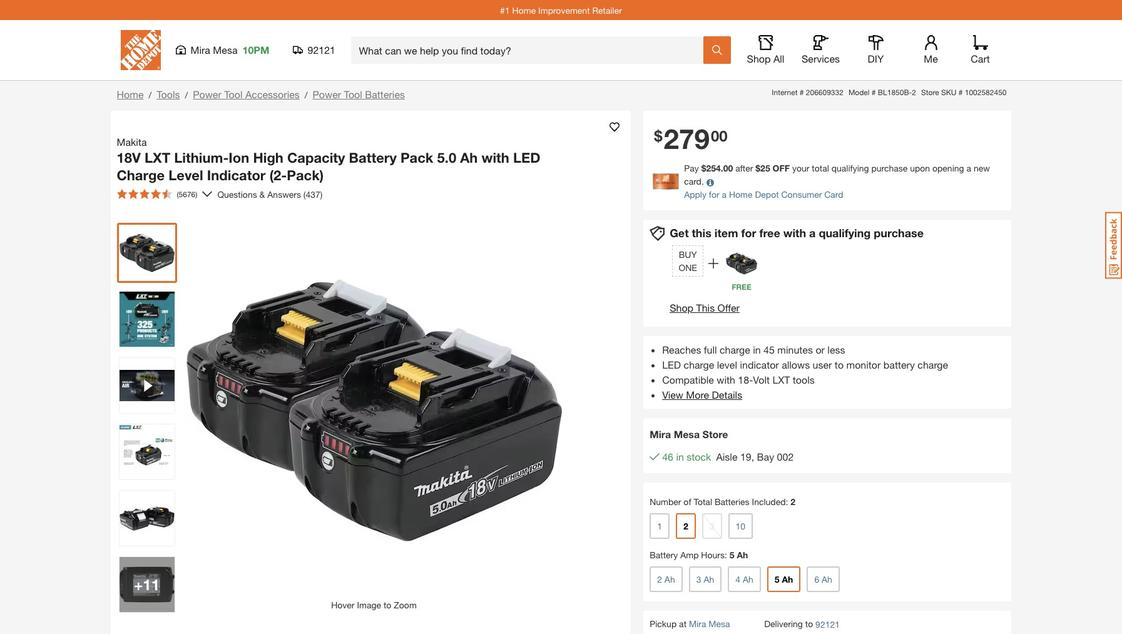 Task type: describe. For each thing, give the bounding box(es) containing it.
makita 18v lxt lithium-ion high capacity battery pack 5.0 ah with led charge level indicator (2-pack)
[[117, 136, 541, 183]]

ion
[[229, 150, 249, 166]]

accessories
[[245, 88, 300, 100]]

2 # from the left
[[872, 88, 876, 97]]

0 horizontal spatial charge
[[684, 359, 715, 371]]

minutes
[[778, 344, 813, 356]]

+
[[134, 576, 143, 594]]

10pm
[[243, 44, 270, 56]]

#1 home improvement retailer
[[500, 5, 622, 15]]

1 horizontal spatial :
[[786, 496, 788, 507]]

questions
[[218, 189, 257, 199]]

battery
[[884, 359, 915, 371]]

feedback link image
[[1106, 212, 1123, 279]]

3 ah button
[[689, 567, 722, 592]]

+ 11
[[134, 576, 160, 594]]

6 ah
[[815, 574, 833, 585]]

view more details link
[[663, 389, 743, 401]]

2 ah button
[[650, 567, 683, 592]]

4 ah
[[736, 574, 754, 585]]

consumer
[[782, 189, 822, 200]]

diy button
[[856, 35, 896, 65]]

92121 inside delivering to 92121
[[816, 619, 840, 630]]

allows
[[782, 359, 810, 371]]

after
[[736, 163, 753, 174]]

mesa for store
[[674, 428, 700, 440]]

shop for shop all
[[747, 53, 771, 64]]

0 vertical spatial batteries
[[365, 88, 405, 100]]

new
[[974, 163, 990, 174]]

pay
[[684, 163, 699, 174]]

shop all
[[747, 53, 785, 64]]

1 horizontal spatial batteries
[[715, 496, 750, 507]]

apply for a home depot consumer card link
[[684, 189, 844, 200]]

$ inside $ 279 00
[[654, 127, 663, 145]]

diy
[[868, 53, 884, 64]]

zoom
[[394, 600, 417, 610]]

1 button
[[650, 513, 670, 539]]

ah for 6 ah
[[822, 574, 833, 585]]

1 power from the left
[[193, 88, 221, 100]]

92121 link
[[816, 618, 840, 631]]

in inside reaches full charge in 45 minutes or less led charge level indicator allows user to monitor battery charge compatible with 18-volt lxt tools view more details
[[753, 344, 761, 356]]

pay $ 254.00 after $ 25 off
[[684, 163, 790, 174]]

0 horizontal spatial a
[[722, 189, 727, 200]]

makita power tool batteries bl1850b 2 e1.1 image
[[119, 292, 174, 347]]

capacity
[[287, 150, 345, 166]]

apply for a home depot consumer card
[[684, 189, 844, 200]]

mira mesa 10pm
[[191, 44, 270, 56]]

battery inside "makita 18v lxt lithium-ion high capacity battery pack 5.0 ah with led charge level indicator (2-pack)"
[[349, 150, 397, 166]]

charge
[[117, 167, 165, 183]]

of
[[684, 496, 692, 507]]

1 vertical spatial with
[[784, 226, 806, 240]]

1 # from the left
[[800, 88, 804, 97]]

improvement
[[538, 5, 590, 15]]

total
[[812, 163, 829, 174]]

mesa for 10pm
[[213, 44, 238, 56]]

home link
[[117, 88, 144, 100]]

#1
[[500, 5, 510, 15]]

0 horizontal spatial store
[[703, 428, 728, 440]]

or
[[816, 344, 825, 356]]

pack)
[[287, 167, 324, 183]]

card
[[825, 189, 844, 200]]

1 vertical spatial for
[[742, 226, 757, 240]]

level
[[169, 167, 203, 183]]

hover image to zoom button
[[186, 223, 562, 612]]

4
[[736, 574, 741, 585]]

internet
[[772, 88, 798, 97]]

1 horizontal spatial charge
[[720, 344, 751, 356]]

18v
[[117, 150, 141, 166]]

0 horizontal spatial 5
[[730, 550, 735, 560]]

1
[[657, 521, 662, 531]]

92121 button
[[293, 44, 336, 56]]

$ 279 00
[[654, 122, 728, 156]]

one
[[679, 262, 697, 273]]

0 horizontal spatial for
[[709, 189, 720, 200]]

mira mesa button
[[689, 619, 730, 629]]

cart
[[971, 53, 990, 64]]

tools link
[[157, 88, 180, 100]]

services button
[[801, 35, 841, 65]]

(5676) link
[[112, 184, 212, 204]]

1 / from the left
[[149, 90, 152, 100]]

hover
[[331, 600, 355, 610]]

battery amp hours : 5 ah
[[650, 550, 748, 560]]

3 # from the left
[[959, 88, 963, 97]]

to inside reaches full charge in 45 minutes or less led charge level indicator allows user to monitor battery charge compatible with 18-volt lxt tools view more details
[[835, 359, 844, 371]]

number of total batteries included : 2
[[650, 496, 796, 507]]

lxt inside "makita 18v lxt lithium-ion high capacity battery pack 5.0 ah with led charge level indicator (2-pack)"
[[145, 150, 170, 166]]

&
[[260, 189, 265, 199]]

purchase inside your total qualifying purchase upon opening a new card.
[[872, 163, 908, 174]]

2 power from the left
[[313, 88, 341, 100]]

at
[[679, 619, 687, 629]]

makita
[[117, 136, 147, 148]]

with inside reaches full charge in 45 minutes or less led charge level indicator allows user to monitor battery charge compatible with 18-volt lxt tools view more details
[[717, 374, 736, 386]]

indicator
[[207, 167, 266, 183]]

indicator
[[740, 359, 779, 371]]

18-
[[738, 374, 753, 386]]

002
[[777, 451, 794, 463]]

What can we help you find today? search field
[[359, 37, 703, 63]]

pickup at mira mesa
[[650, 619, 730, 629]]

volt
[[753, 374, 770, 386]]

number
[[650, 496, 681, 507]]

reaches
[[663, 344, 701, 356]]

ah for 4 ah
[[743, 574, 754, 585]]

card.
[[684, 176, 704, 187]]

get this item for free with a qualifying purchase
[[670, 226, 924, 240]]

3 / from the left
[[305, 90, 308, 100]]

bl1850b-
[[878, 88, 912, 97]]

monitor
[[847, 359, 881, 371]]

me
[[924, 53, 938, 64]]

5814814805001 image
[[119, 358, 174, 413]]

2 ah
[[657, 574, 675, 585]]

1 horizontal spatial home
[[512, 5, 536, 15]]

info image
[[707, 179, 714, 186]]

92121 inside button
[[308, 44, 336, 56]]

led inside reaches full charge in 45 minutes or less led charge level indicator allows user to monitor battery charge compatible with 18-volt lxt tools view more details
[[663, 359, 681, 371]]

0 horizontal spatial :
[[725, 550, 727, 560]]

high
[[253, 150, 284, 166]]

apply now image
[[653, 173, 684, 190]]

pack
[[401, 150, 434, 166]]

cart link
[[967, 35, 995, 65]]

more
[[686, 389, 709, 401]]

4 ah button
[[728, 567, 761, 592]]



Task type: vqa. For each thing, say whether or not it's contained in the screenshot.
topmost Rock
no



Task type: locate. For each thing, give the bounding box(es) containing it.
1 vertical spatial 92121
[[816, 619, 840, 630]]

the home depot logo image
[[121, 30, 161, 70]]

qualifying inside your total qualifying purchase upon opening a new card.
[[832, 163, 869, 174]]

mesa up 46 in stock
[[674, 428, 700, 440]]

2 horizontal spatial with
[[784, 226, 806, 240]]

ah left the 6
[[782, 574, 793, 585]]

5.0
[[437, 150, 457, 166]]

$ right after
[[756, 163, 761, 174]]

0 horizontal spatial #
[[800, 88, 804, 97]]

with up details
[[717, 374, 736, 386]]

mesa right at
[[709, 619, 730, 629]]

shop all button
[[746, 35, 786, 65]]

1 vertical spatial home
[[117, 88, 144, 100]]

5 right hours
[[730, 550, 735, 560]]

2 vertical spatial to
[[806, 619, 813, 629]]

2 down of
[[684, 521, 689, 531]]

shop this offer
[[670, 302, 740, 314]]

delivering
[[765, 619, 803, 629]]

makita power tool batteries bl1850b 2 a0.3 image
[[119, 491, 174, 546]]

mira right at
[[689, 619, 706, 629]]

2 horizontal spatial to
[[835, 359, 844, 371]]

0 horizontal spatial tool
[[224, 88, 243, 100]]

free
[[732, 282, 752, 292]]

pickup
[[650, 619, 677, 629]]

1 vertical spatial mesa
[[674, 428, 700, 440]]

2 vertical spatial home
[[729, 189, 753, 200]]

1 horizontal spatial a
[[810, 226, 816, 240]]

3 inside 3 ah button
[[697, 574, 702, 585]]

off
[[773, 163, 790, 174]]

ah for 2 ah
[[665, 574, 675, 585]]

(437)
[[304, 189, 323, 199]]

1 horizontal spatial in
[[753, 344, 761, 356]]

promotion image image
[[726, 248, 758, 279]]

charge up level at the right of the page
[[720, 344, 751, 356]]

makita power tool batteries bl1850b 2 1d.4 image
[[119, 557, 174, 612]]

services
[[802, 53, 840, 64]]

charge up compatible
[[684, 359, 715, 371]]

1002582450
[[965, 88, 1007, 97]]

1 tool from the left
[[224, 88, 243, 100]]

store left sku
[[922, 88, 940, 97]]

ah right 5.0
[[460, 150, 478, 166]]

a
[[967, 163, 972, 174], [722, 189, 727, 200], [810, 226, 816, 240]]

qualifying
[[832, 163, 869, 174], [819, 226, 871, 240]]

ah for 3 ah
[[704, 574, 715, 585]]

92121 right 'delivering'
[[816, 619, 840, 630]]

for down info icon
[[709, 189, 720, 200]]

2 right included
[[791, 496, 796, 507]]

shop left all
[[747, 53, 771, 64]]

1 horizontal spatial for
[[742, 226, 757, 240]]

0 horizontal spatial battery
[[349, 150, 397, 166]]

to inside delivering to 92121
[[806, 619, 813, 629]]

3 for 3
[[710, 521, 715, 531]]

for
[[709, 189, 720, 200], [742, 226, 757, 240]]

2 left sku
[[912, 88, 917, 97]]

/ left tools link
[[149, 90, 152, 100]]

mira for mira mesa store
[[650, 428, 671, 440]]

mira for mira mesa 10pm
[[191, 44, 210, 56]]

aisle 19, bay 002
[[717, 451, 794, 463]]

0 vertical spatial with
[[482, 150, 510, 166]]

home left depot
[[729, 189, 753, 200]]

0 horizontal spatial 92121
[[308, 44, 336, 56]]

0 horizontal spatial power
[[193, 88, 221, 100]]

2 horizontal spatial $
[[756, 163, 761, 174]]

mira left 10pm
[[191, 44, 210, 56]]

a down consumer
[[810, 226, 816, 240]]

0 vertical spatial 5
[[730, 550, 735, 560]]

reaches full charge in 45 minutes or less led charge level indicator allows user to monitor battery charge compatible with 18-volt lxt tools view more details
[[663, 344, 949, 401]]

lxt right volt at the right bottom
[[773, 374, 790, 386]]

1 horizontal spatial power
[[313, 88, 341, 100]]

1 horizontal spatial mira
[[650, 428, 671, 440]]

1 horizontal spatial led
[[663, 359, 681, 371]]

internet # 206609332 model # bl1850b-2 store sku # 1002582450
[[772, 88, 1007, 97]]

upon
[[910, 163, 930, 174]]

ah left 3 ah button
[[665, 574, 675, 585]]

5 right 4 ah button
[[775, 574, 780, 585]]

a left new
[[967, 163, 972, 174]]

led inside "makita 18v lxt lithium-ion high capacity battery pack 5.0 ah with led charge level indicator (2-pack)"
[[513, 150, 541, 166]]

1 vertical spatial led
[[663, 359, 681, 371]]

0 vertical spatial to
[[835, 359, 844, 371]]

2 horizontal spatial #
[[959, 88, 963, 97]]

1 vertical spatial batteries
[[715, 496, 750, 507]]

model
[[849, 88, 870, 97]]

battery left pack
[[349, 150, 397, 166]]

user
[[813, 359, 832, 371]]

3 for 3 ah
[[697, 574, 702, 585]]

a down 254.00
[[722, 189, 727, 200]]

2 / from the left
[[185, 90, 188, 100]]

a for free
[[810, 226, 816, 240]]

ah inside button
[[704, 574, 715, 585]]

0 vertical spatial led
[[513, 150, 541, 166]]

tools
[[793, 374, 815, 386]]

lithium-
[[174, 150, 229, 166]]

1 vertical spatial in
[[676, 451, 684, 463]]

ah down hours
[[704, 574, 715, 585]]

00
[[711, 127, 728, 145]]

$
[[654, 127, 663, 145], [702, 163, 707, 174], [756, 163, 761, 174]]

5
[[730, 550, 735, 560], [775, 574, 780, 585]]

# right sku
[[959, 88, 963, 97]]

shop inside shop all button
[[747, 53, 771, 64]]

home right #1
[[512, 5, 536, 15]]

206609332
[[806, 88, 844, 97]]

2 horizontal spatial a
[[967, 163, 972, 174]]

0 vertical spatial in
[[753, 344, 761, 356]]

4.5 stars image
[[117, 189, 172, 199]]

with right 5.0
[[482, 150, 510, 166]]

this
[[697, 302, 715, 314]]

mira up 46
[[650, 428, 671, 440]]

1 vertical spatial 5
[[775, 574, 780, 585]]

1 vertical spatial 3
[[697, 574, 702, 585]]

hours
[[701, 550, 725, 560]]

shop left this
[[670, 302, 694, 314]]

stock
[[687, 451, 712, 463]]

/ right tools link
[[185, 90, 188, 100]]

charge right battery
[[918, 359, 949, 371]]

lxt up charge
[[145, 150, 170, 166]]

1 vertical spatial mira
[[650, 428, 671, 440]]

makita power tool batteries bl1850b 2 40.2 image
[[119, 424, 174, 480]]

shop
[[747, 53, 771, 64], [670, 302, 694, 314]]

19,
[[741, 451, 755, 463]]

offer
[[718, 302, 740, 314]]

2 up pickup
[[657, 574, 662, 585]]

(5676) button
[[112, 184, 202, 204]]

home / tools / power tool accessories / power tool batteries
[[117, 88, 405, 100]]

store
[[922, 88, 940, 97], [703, 428, 728, 440]]

1 horizontal spatial #
[[872, 88, 876, 97]]

to down less
[[835, 359, 844, 371]]

0 vertical spatial mesa
[[213, 44, 238, 56]]

1 horizontal spatial /
[[185, 90, 188, 100]]

ah right 4
[[743, 574, 754, 585]]

to left '92121' link
[[806, 619, 813, 629]]

0 vertical spatial mira
[[191, 44, 210, 56]]

get
[[670, 226, 689, 240]]

store up the aisle
[[703, 428, 728, 440]]

in left 45
[[753, 344, 761, 356]]

to inside hover image to zoom "button"
[[384, 600, 392, 610]]

5 ah button
[[767, 567, 801, 592]]

ah up 4 ah
[[737, 550, 748, 560]]

battery up 2 ah button
[[650, 550, 678, 560]]

25
[[761, 163, 771, 174]]

0 vertical spatial a
[[967, 163, 972, 174]]

to left zoom on the left bottom of page
[[384, 600, 392, 610]]

compatible
[[663, 374, 714, 386]]

retailer
[[593, 5, 622, 15]]

3 down total
[[710, 521, 715, 531]]

makita link
[[117, 135, 152, 150]]

0 horizontal spatial mesa
[[213, 44, 238, 56]]

qualifying down card
[[819, 226, 871, 240]]

this
[[692, 226, 712, 240]]

1 vertical spatial purchase
[[874, 226, 924, 240]]

tools
[[157, 88, 180, 100]]

/ right accessories
[[305, 90, 308, 100]]

questions & answers (437)
[[218, 189, 323, 199]]

aisle
[[717, 451, 738, 463]]

11
[[143, 576, 160, 594]]

opening
[[933, 163, 965, 174]]

power down the 92121 button
[[313, 88, 341, 100]]

1 horizontal spatial store
[[922, 88, 940, 97]]

0 vertical spatial qualifying
[[832, 163, 869, 174]]

0 vertical spatial 3
[[710, 521, 715, 531]]

1 vertical spatial to
[[384, 600, 392, 610]]

in right 46
[[676, 451, 684, 463]]

power
[[193, 88, 221, 100], [313, 88, 341, 100]]

ah right the 6
[[822, 574, 833, 585]]

0 horizontal spatial $
[[654, 127, 663, 145]]

with inside "makita 18v lxt lithium-ion high capacity battery pack 5.0 ah with led charge level indicator (2-pack)"
[[482, 150, 510, 166]]

1 vertical spatial :
[[725, 550, 727, 560]]

0 vertical spatial for
[[709, 189, 720, 200]]

ah for 5 ah
[[782, 574, 793, 585]]

2 vertical spatial a
[[810, 226, 816, 240]]

with right free
[[784, 226, 806, 240]]

2 horizontal spatial mesa
[[709, 619, 730, 629]]

0 horizontal spatial with
[[482, 150, 510, 166]]

makita power tool batteries bl1850b 2 64.0 image
[[119, 225, 174, 280]]

45
[[764, 344, 775, 356]]

0 horizontal spatial /
[[149, 90, 152, 100]]

delivering to 92121
[[765, 619, 840, 630]]

a inside your total qualifying purchase upon opening a new card.
[[967, 163, 972, 174]]

mesa left 10pm
[[213, 44, 238, 56]]

batteries
[[365, 88, 405, 100], [715, 496, 750, 507]]

shop for shop this offer
[[670, 302, 694, 314]]

1 vertical spatial a
[[722, 189, 727, 200]]

lxt inside reaches full charge in 45 minutes or less led charge level indicator allows user to monitor battery charge compatible with 18-volt lxt tools view more details
[[773, 374, 790, 386]]

mira mesa store
[[650, 428, 728, 440]]

0 vertical spatial battery
[[349, 150, 397, 166]]

details
[[712, 389, 743, 401]]

1 vertical spatial qualifying
[[819, 226, 871, 240]]

46 in stock
[[663, 451, 712, 463]]

0 horizontal spatial shop
[[670, 302, 694, 314]]

level
[[717, 359, 738, 371]]

lxt
[[145, 150, 170, 166], [773, 374, 790, 386]]

1 vertical spatial battery
[[650, 550, 678, 560]]

in
[[753, 344, 761, 356], [676, 451, 684, 463]]

0 vertical spatial home
[[512, 5, 536, 15]]

2 vertical spatial mesa
[[709, 619, 730, 629]]

2 horizontal spatial charge
[[918, 359, 949, 371]]

1 horizontal spatial 3
[[710, 521, 715, 531]]

1 horizontal spatial 92121
[[816, 619, 840, 630]]

# right internet
[[800, 88, 804, 97]]

1 horizontal spatial battery
[[650, 550, 678, 560]]

0 vertical spatial store
[[922, 88, 940, 97]]

home left tools
[[117, 88, 144, 100]]

amp
[[681, 550, 699, 560]]

$ right the pay
[[702, 163, 707, 174]]

2 vertical spatial with
[[717, 374, 736, 386]]

1 vertical spatial lxt
[[773, 374, 790, 386]]

92121
[[308, 44, 336, 56], [816, 619, 840, 630]]

1 horizontal spatial 5
[[775, 574, 780, 585]]

1 vertical spatial store
[[703, 428, 728, 440]]

1 horizontal spatial shop
[[747, 53, 771, 64]]

2 vertical spatial mira
[[689, 619, 706, 629]]

3 inside 3 button
[[710, 521, 715, 531]]

0 vertical spatial purchase
[[872, 163, 908, 174]]

depot
[[755, 189, 779, 200]]

0 vertical spatial 92121
[[308, 44, 336, 56]]

1 horizontal spatial tool
[[344, 88, 362, 100]]

# right model
[[872, 88, 876, 97]]

0 horizontal spatial home
[[117, 88, 144, 100]]

2 horizontal spatial home
[[729, 189, 753, 200]]

qualifying right total
[[832, 163, 869, 174]]

buy one
[[679, 249, 697, 273]]

0 horizontal spatial 3
[[697, 574, 702, 585]]

0 horizontal spatial mira
[[191, 44, 210, 56]]

me button
[[911, 35, 951, 65]]

/
[[149, 90, 152, 100], [185, 90, 188, 100], [305, 90, 308, 100]]

(5676)
[[177, 190, 197, 199]]

battery
[[349, 150, 397, 166], [650, 550, 678, 560]]

$ left 279
[[654, 127, 663, 145]]

1 horizontal spatial $
[[702, 163, 707, 174]]

1 vertical spatial shop
[[670, 302, 694, 314]]

0 horizontal spatial in
[[676, 451, 684, 463]]

5 inside button
[[775, 574, 780, 585]]

2 horizontal spatial mira
[[689, 619, 706, 629]]

mesa
[[213, 44, 238, 56], [674, 428, 700, 440], [709, 619, 730, 629]]

3 button
[[702, 513, 722, 539]]

0 vertical spatial shop
[[747, 53, 771, 64]]

1 horizontal spatial with
[[717, 374, 736, 386]]

power right tools link
[[193, 88, 221, 100]]

all
[[774, 53, 785, 64]]

buy
[[679, 249, 697, 260]]

0 vertical spatial :
[[786, 496, 788, 507]]

your
[[793, 163, 810, 174]]

for left free
[[742, 226, 757, 240]]

ah
[[460, 150, 478, 166], [737, 550, 748, 560], [665, 574, 675, 585], [704, 574, 715, 585], [743, 574, 754, 585], [782, 574, 793, 585], [822, 574, 833, 585]]

2 tool from the left
[[344, 88, 362, 100]]

your total qualifying purchase upon opening a new card.
[[684, 163, 990, 187]]

a for upon
[[967, 163, 972, 174]]

1 horizontal spatial mesa
[[674, 428, 700, 440]]

1 horizontal spatial to
[[806, 619, 813, 629]]

0 horizontal spatial led
[[513, 150, 541, 166]]

ah inside "makita 18v lxt lithium-ion high capacity battery pack 5.0 ah with led charge level indicator (2-pack)"
[[460, 150, 478, 166]]

3 down battery amp hours : 5 ah
[[697, 574, 702, 585]]

tool
[[224, 88, 243, 100], [344, 88, 362, 100]]

0 horizontal spatial lxt
[[145, 150, 170, 166]]

0 horizontal spatial to
[[384, 600, 392, 610]]

92121 up the power tool batteries link
[[308, 44, 336, 56]]



